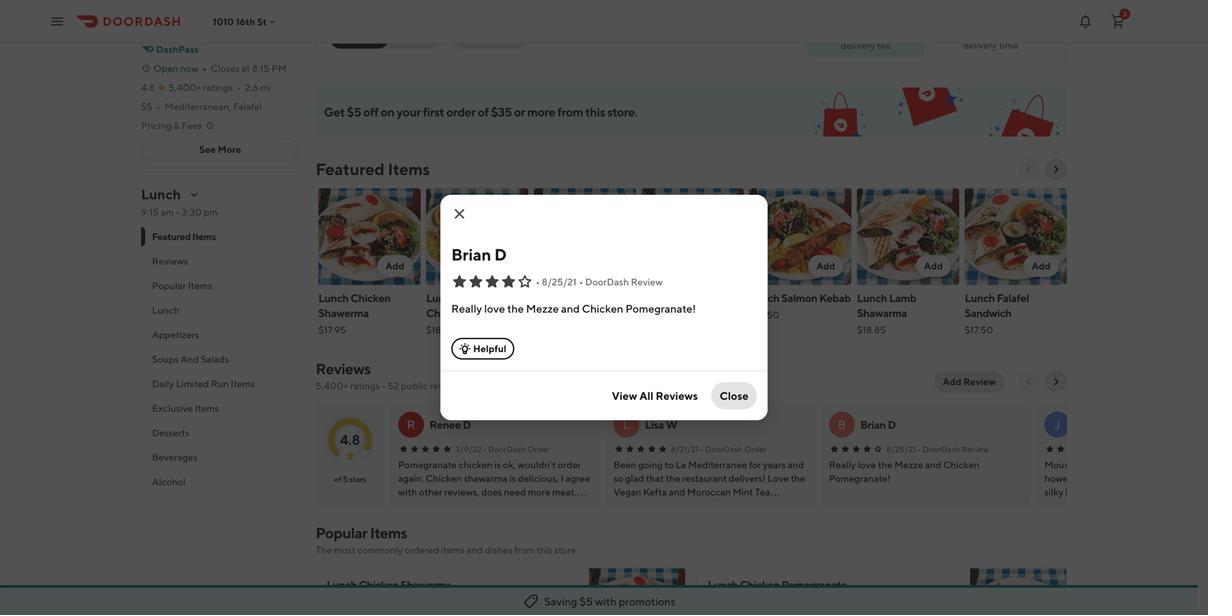 Task type: vqa. For each thing, say whether or not it's contained in the screenshot.


Task type: locate. For each thing, give the bounding box(es) containing it.
greens
[[375, 611, 404, 616]]

8/25/21 inside brian d dialog
[[542, 277, 577, 288]]

0 horizontal spatial $5
[[347, 105, 361, 119]]

1 vertical spatial brian d
[[861, 419, 896, 432]]

lunch lamb shawarma image
[[857, 189, 960, 285]]

closes
[[211, 63, 240, 74]]

lunch chicken pomegranate button
[[531, 186, 639, 345]]

0 vertical spatial $5
[[347, 105, 361, 119]]

0 horizontal spatial d
[[463, 419, 471, 432]]

kebab inside "lunch saffron chicken kebab $18.50"
[[468, 307, 500, 320]]

2 horizontal spatial d
[[888, 419, 896, 432]]

0 vertical spatial brian d
[[452, 245, 507, 265]]

$5 left off
[[347, 105, 361, 119]]

w
[[666, 419, 678, 432]]

chicken inside "lunch saffron chicken kebab $18.50"
[[426, 307, 466, 320]]

d for r
[[463, 419, 471, 432]]

0 horizontal spatial featured
[[152, 231, 191, 242]]

1 add button from the left
[[377, 255, 413, 277]]

1 vertical spatial 8/25/21
[[887, 445, 917, 455]]

0 vertical spatial brian
[[452, 245, 491, 265]]

lunch inside "lunch chicken pomegranate"
[[534, 292, 564, 305]]

0 horizontal spatial order
[[491, 32, 518, 43]]

off
[[364, 105, 379, 119]]

0 vertical spatial 5,400+
[[169, 82, 201, 93]]

$$
[[141, 101, 152, 112]]

$5 right lavash
[[580, 596, 593, 609]]

5 add button from the left
[[1024, 255, 1059, 277]]

• doordash order right 3/9/22
[[483, 445, 550, 455]]

shawerma inside lunch chicken shawerma $17.95
[[319, 307, 369, 320]]

order for r
[[528, 445, 550, 455]]

reviews inside reviews 5,400+ ratings • 52 public reviews
[[316, 361, 371, 378]]

limited
[[176, 379, 209, 390]]

0 horizontal spatial pomegranate
[[534, 307, 599, 320]]

get
[[324, 105, 345, 119]]

add for salmon
[[817, 261, 836, 272]]

review inside brian d dialog
[[631, 277, 663, 288]]

3/9/22
[[456, 445, 482, 455]]

shawerma inside lunch chicken shawerma spiced baked mary's chicken sandwich, wrapped in lavash bread with greens and hummus then grilled. served with
[[401, 579, 451, 592]]

1 horizontal spatial lunch chicken pomegranate
[[708, 579, 847, 592]]

ratings down reviews link
[[350, 381, 380, 392]]

items inside heading
[[388, 160, 430, 179]]

items down daily limited run items
[[195, 403, 219, 414]]

eastern
[[642, 307, 679, 320]]

beverages
[[152, 452, 198, 464]]

0 vertical spatial lunch chicken pomegranate image
[[534, 189, 636, 285]]

0 horizontal spatial of
[[334, 475, 342, 485]]

1 vertical spatial ratings
[[350, 381, 380, 392]]

1 horizontal spatial kebab
[[820, 292, 851, 305]]

1010
[[213, 16, 234, 27]]

0 vertical spatial of
[[478, 105, 489, 119]]

1 horizontal spatial shawerma
[[401, 579, 451, 592]]

1 vertical spatial featured
[[152, 231, 191, 242]]

1 horizontal spatial d
[[495, 245, 507, 265]]

1 horizontal spatial featured
[[316, 160, 385, 179]]

1 horizontal spatial delivery
[[963, 40, 998, 51]]

kebab down saffron
[[468, 307, 500, 320]]

popular inside button
[[152, 280, 186, 292]]

add button for salmon
[[809, 255, 844, 277]]

1 vertical spatial 4.8
[[340, 432, 360, 448]]

0 vertical spatial pomegranate
[[534, 307, 599, 320]]

popular up most
[[316, 525, 368, 543]]

1 vertical spatial reviews
[[316, 361, 371, 378]]

pm
[[204, 207, 218, 218]]

1 vertical spatial falafel
[[997, 292, 1030, 305]]

2 delivery from the left
[[841, 40, 876, 51]]

alcohol button
[[141, 470, 299, 495]]

and down mary's
[[406, 611, 422, 616]]

0 horizontal spatial 4.8
[[141, 82, 155, 93]]

0 horizontal spatial lunch chicken pomegranate image
[[534, 189, 636, 285]]

1 horizontal spatial ratings
[[350, 381, 380, 392]]

from inside popular items the most commonly ordered items and dishes from this store
[[515, 545, 535, 556]]

1 horizontal spatial pomegranate
[[782, 579, 847, 592]]

lunch chicken pomegranate inside lunch chicken pomegranate "button"
[[534, 292, 606, 320]]

0 vertical spatial and
[[467, 545, 483, 556]]

pricing
[[141, 120, 172, 131]]

featured items down off
[[316, 160, 430, 179]]

group
[[461, 32, 489, 43]]

now
[[180, 63, 199, 74]]

review down add review button
[[962, 445, 990, 455]]

items up "commonly"
[[370, 525, 407, 543]]

lunch falafel sandwich $17.50
[[965, 292, 1030, 336]]

items
[[388, 160, 430, 179], [192, 231, 216, 242], [188, 280, 212, 292], [231, 379, 255, 390], [195, 403, 219, 414], [370, 525, 407, 543]]

add button up the lunch falafel sandwich $17.50
[[1024, 255, 1059, 277]]

5,400+ inside reviews 5,400+ ratings • 52 public reviews
[[316, 381, 349, 392]]

brian d
[[452, 245, 507, 265], [861, 419, 896, 432]]

0 vertical spatial kebab
[[820, 292, 851, 305]]

0 horizontal spatial brian
[[452, 245, 491, 265]]

delivery for delivery time
[[963, 40, 998, 51]]

review left previous icon
[[964, 377, 997, 388]]

brian right b
[[861, 419, 886, 432]]

next button of carousel image
[[1051, 164, 1062, 175]]

1 vertical spatial and
[[406, 611, 422, 616]]

1 vertical spatial $5
[[580, 596, 593, 609]]

pomegranate
[[534, 307, 599, 320], [782, 579, 847, 592]]

baked
[[359, 597, 386, 608]]

reviews up popular items
[[152, 256, 188, 267]]

lisa w
[[645, 419, 678, 432]]

doordash for l
[[705, 445, 743, 455]]

with
[[595, 596, 617, 609], [354, 611, 373, 616], [550, 611, 569, 616]]

add button up lamb
[[916, 255, 952, 277]]

this left the store
[[537, 545, 553, 556]]

d
[[495, 245, 507, 265], [463, 419, 471, 432], [888, 419, 896, 432]]

items inside button
[[195, 403, 219, 414]]

0 vertical spatial shawerma
[[319, 307, 369, 320]]

chicken
[[351, 292, 391, 305], [566, 292, 606, 305], [426, 307, 466, 320], [359, 579, 399, 592], [740, 579, 780, 592]]

0 horizontal spatial kebab
[[468, 307, 500, 320]]

0 horizontal spatial this
[[537, 545, 553, 556]]

salads
[[201, 354, 229, 365]]

popular up appetizers
[[152, 280, 186, 292]]

1 horizontal spatial falafel
[[997, 292, 1030, 305]]

0 vertical spatial popular
[[152, 280, 186, 292]]

0 horizontal spatial with
[[354, 611, 373, 616]]

featured down am
[[152, 231, 191, 242]]

featured items heading
[[316, 159, 430, 180]]

1 horizontal spatial and
[[467, 545, 483, 556]]

falafel up sandwich
[[997, 292, 1030, 305]]

0 vertical spatial lunch chicken shawerma image
[[319, 189, 421, 285]]

1 horizontal spatial this
[[586, 105, 606, 119]]

lunch chicken shawerma spiced baked mary's chicken sandwich, wrapped in lavash bread with greens and hummus then grilled. served with 
[[327, 579, 576, 616]]

soups
[[152, 354, 179, 365]]

4.8 up '$$'
[[141, 82, 155, 93]]

r
[[407, 418, 416, 432]]

featured inside featured items heading
[[316, 160, 385, 179]]

1 vertical spatial brian
[[861, 419, 886, 432]]

brian d up saffron
[[452, 245, 507, 265]]

0 vertical spatial this
[[586, 105, 606, 119]]

with left promotions in the bottom right of the page
[[595, 596, 617, 609]]

on
[[381, 105, 395, 119]]

1 horizontal spatial • doordash order
[[700, 445, 767, 455]]

lunch chicken pomegranate image inside lunch chicken pomegranate "button"
[[534, 189, 636, 285]]

0 vertical spatial featured items
[[316, 160, 430, 179]]

this
[[586, 105, 606, 119], [537, 545, 553, 556]]

items down your
[[388, 160, 430, 179]]

with down baked
[[354, 611, 373, 616]]

your
[[397, 105, 421, 119]]

2 horizontal spatial order
[[745, 445, 767, 455]]

0 horizontal spatial lunch chicken pomegranate
[[534, 292, 606, 320]]

at
[[242, 63, 250, 74]]

from right more
[[558, 105, 583, 119]]

in
[[539, 597, 547, 608]]

5,400+ down now on the top
[[169, 82, 201, 93]]

1 vertical spatial shawerma
[[401, 579, 451, 592]]

2 add button from the left
[[485, 255, 520, 277]]

popular
[[152, 280, 186, 292], [316, 525, 368, 543]]

ratings down closes
[[203, 82, 233, 93]]

• doordash order
[[483, 445, 550, 455], [700, 445, 767, 455]]

popular inside popular items the most commonly ordered items and dishes from this store
[[316, 525, 368, 543]]

shawerma for lunch chicken shawerma $17.95
[[319, 307, 369, 320]]

1 vertical spatial lunch chicken shawerma image
[[589, 569, 686, 616]]

1 horizontal spatial brian
[[861, 419, 886, 432]]

group order button
[[453, 27, 526, 49]]

1 delivery from the left
[[963, 40, 998, 51]]

1 horizontal spatial lunch chicken pomegranate image
[[971, 569, 1068, 616]]

2 horizontal spatial reviews
[[656, 390, 698, 403]]

3 add button from the left
[[809, 255, 844, 277]]

0 vertical spatial ratings
[[203, 82, 233, 93]]

and right items at left bottom
[[467, 545, 483, 556]]

st
[[257, 16, 267, 27]]

and inside lunch chicken shawerma spiced baked mary's chicken sandwich, wrapped in lavash bread with greens and hummus then grilled. served with
[[406, 611, 422, 616]]

3:30
[[182, 207, 202, 218]]

lunch inside lunch chicken shawerma spiced baked mary's chicken sandwich, wrapped in lavash bread with greens and hummus then grilled. served with
[[327, 579, 357, 592]]

reviews 5,400+ ratings • 52 public reviews
[[316, 361, 463, 392]]

delivery left time
[[963, 40, 998, 51]]

of left $35
[[478, 105, 489, 119]]

lunch chicken shawerma image
[[319, 189, 421, 285], [589, 569, 686, 616]]

1 • doordash order from the left
[[483, 445, 550, 455]]

0 vertical spatial lunch chicken pomegranate
[[534, 292, 606, 320]]

1 vertical spatial pomegranate
[[782, 579, 847, 592]]

lunch chicken pomegranate image
[[534, 189, 636, 285], [971, 569, 1068, 616]]

1 horizontal spatial reviews
[[316, 361, 371, 378]]

reviews for reviews 5,400+ ratings • 52 public reviews
[[316, 361, 371, 378]]

add button up lunch chicken shawerma $17.95
[[377, 255, 413, 277]]

0 vertical spatial reviews
[[152, 256, 188, 267]]

1 horizontal spatial $5
[[580, 596, 593, 609]]

3 items, open order cart image
[[1111, 13, 1127, 30]]

reviews up w
[[656, 390, 698, 403]]

1 vertical spatial popular
[[316, 525, 368, 543]]

featured
[[316, 160, 385, 179], [152, 231, 191, 242]]

plate
[[681, 307, 706, 320]]

or
[[514, 105, 525, 119]]

reviews inside button
[[152, 256, 188, 267]]

chicken inside lunch chicken shawerma $17.95
[[351, 292, 391, 305]]

desserts button
[[141, 421, 299, 446]]

from right dishes
[[515, 545, 535, 556]]

• doordash review
[[918, 445, 990, 455]]

0 horizontal spatial shawerma
[[319, 307, 369, 320]]

mediterranean,
[[165, 101, 231, 112]]

lunch salmon kebab $19.50
[[750, 292, 851, 321]]

falafel down 2.6 on the left top
[[233, 101, 262, 112]]

0 horizontal spatial delivery
[[841, 40, 876, 51]]

delivery
[[963, 40, 998, 51], [841, 40, 876, 51]]

of left '5' at the left of page
[[334, 475, 342, 485]]

1 horizontal spatial 8/25/21
[[887, 445, 917, 455]]

2 • doordash order from the left
[[700, 445, 767, 455]]

popular for popular items the most commonly ordered items and dishes from this store
[[316, 525, 368, 543]]

featured down get
[[316, 160, 385, 179]]

pickup
[[400, 32, 431, 43]]

0 horizontal spatial from
[[515, 545, 535, 556]]

review
[[631, 277, 663, 288], [964, 377, 997, 388], [962, 445, 990, 455]]

d for b
[[888, 419, 896, 432]]

brian down close undefined "image"
[[452, 245, 491, 265]]

lisa
[[645, 419, 664, 432]]

0 vertical spatial review
[[631, 277, 663, 288]]

0 horizontal spatial reviews
[[152, 256, 188, 267]]

3 button
[[1105, 8, 1132, 35]]

0 vertical spatial 8/25/21
[[542, 277, 577, 288]]

1 vertical spatial of
[[334, 475, 342, 485]]

0 horizontal spatial • doordash order
[[483, 445, 550, 455]]

• doordash order right 8/21/21 in the bottom of the page
[[700, 445, 767, 455]]

add button up saffron
[[485, 255, 520, 277]]

shawerma up $17.95
[[319, 307, 369, 320]]

4.8 up of 5 stars
[[340, 432, 360, 448]]

1 vertical spatial 5,400+
[[316, 381, 349, 392]]

2 vertical spatial reviews
[[656, 390, 698, 403]]

sandwich,
[[454, 597, 497, 608]]

0 vertical spatial falafel
[[233, 101, 262, 112]]

shawerma up chicken at the left of the page
[[401, 579, 451, 592]]

notification bell image
[[1078, 13, 1094, 30]]

store
[[554, 545, 576, 556]]

reviews for reviews
[[152, 256, 188, 267]]

1 horizontal spatial order
[[528, 445, 550, 455]]

am
[[161, 207, 174, 218]]

kebab right salmon
[[820, 292, 851, 305]]

$17.95
[[319, 325, 346, 336]]

8:15
[[252, 63, 270, 74]]

chicken
[[418, 597, 452, 608]]

delivery left fee
[[841, 40, 876, 51]]

add button for chicken
[[377, 255, 413, 277]]

lunch saffron chicken kebab $18.50
[[426, 292, 500, 336]]

with down saving
[[550, 611, 569, 616]]

1 vertical spatial featured items
[[152, 231, 216, 242]]

add button up salmon
[[809, 255, 844, 277]]

16th
[[236, 16, 255, 27]]

$5 for get
[[347, 105, 361, 119]]

1 horizontal spatial 5,400+
[[316, 381, 349, 392]]

$18.50
[[426, 325, 456, 336]]

store
[[141, 21, 176, 37]]

featured items down 9:15 am - 3:30 pm on the top left of page
[[152, 231, 216, 242]]

order methods option group
[[330, 27, 442, 49]]

review up 'eastern'
[[631, 277, 663, 288]]

of
[[478, 105, 489, 119], [334, 475, 342, 485]]

1 vertical spatial kebab
[[468, 307, 500, 320]]

1 vertical spatial this
[[537, 545, 553, 556]]

lavash
[[548, 597, 576, 608]]

0 vertical spatial from
[[558, 105, 583, 119]]

1 horizontal spatial brian d
[[861, 419, 896, 432]]

exclusive items button
[[141, 397, 299, 421]]

alcohol
[[152, 477, 186, 488]]

5,400+ down reviews link
[[316, 381, 349, 392]]

1 horizontal spatial 4.8
[[340, 432, 360, 448]]

public
[[401, 381, 428, 392]]

0 horizontal spatial popular
[[152, 280, 186, 292]]

previous image
[[1024, 377, 1035, 388]]

see more
[[199, 144, 241, 155]]

review inside button
[[964, 377, 997, 388]]

and
[[467, 545, 483, 556], [406, 611, 422, 616]]

info
[[178, 21, 204, 37]]

4 add button from the left
[[916, 255, 952, 277]]

1 vertical spatial from
[[515, 545, 535, 556]]

store.
[[608, 105, 638, 119]]

daily limited run items button
[[141, 372, 299, 397]]

1 vertical spatial review
[[964, 377, 997, 388]]

$17.50
[[965, 325, 994, 336]]

this left store.
[[586, 105, 606, 119]]

brian d right b
[[861, 419, 896, 432]]

brian inside dialog
[[452, 245, 491, 265]]

reviews down $17.95
[[316, 361, 371, 378]]

0 horizontal spatial and
[[406, 611, 422, 616]]

lunch middle eastern plate image
[[642, 189, 744, 285]]

close undefined image
[[452, 206, 468, 222]]

brian d dialog
[[441, 195, 768, 421]]



Task type: describe. For each thing, give the bounding box(es) containing it.
popular for popular items
[[152, 280, 186, 292]]

falafel inside the lunch falafel sandwich $17.50
[[997, 292, 1030, 305]]

open now
[[153, 63, 199, 74]]

j
[[1055, 418, 1061, 432]]

lunch saffron chicken kebab image
[[426, 189, 529, 285]]

appetizers button
[[141, 323, 299, 348]]

all
[[640, 390, 654, 403]]

-
[[176, 207, 180, 218]]

ratings inside reviews 5,400+ ratings • 52 public reviews
[[350, 381, 380, 392]]

l
[[623, 418, 630, 432]]

add button for falafel
[[1024, 255, 1059, 277]]

mary's
[[388, 597, 416, 608]]

lunch inside lunch lamb shawarma $18.85
[[857, 292, 888, 305]]

lunch falafel sandwich image
[[965, 189, 1068, 285]]

add review
[[943, 377, 997, 388]]

fee
[[878, 40, 891, 51]]

add for chicken
[[386, 261, 405, 272]]

saving
[[545, 596, 578, 609]]

more
[[528, 105, 556, 119]]

delivery time
[[963, 40, 1019, 51]]

dashpass
[[156, 44, 199, 55]]

$35
[[491, 105, 512, 119]]

1 horizontal spatial from
[[558, 105, 583, 119]]

dishes
[[485, 545, 513, 556]]

soups and salads
[[152, 354, 229, 365]]

delivery for delivery fee
[[841, 40, 876, 51]]

helpful
[[473, 343, 507, 355]]

1 horizontal spatial with
[[550, 611, 569, 616]]

lunch inside lunch middle eastern plate
[[642, 292, 672, 305]]

d inside brian d dialog
[[495, 245, 507, 265]]

Delivery radio
[[330, 27, 389, 49]]

reviews inside button
[[656, 390, 698, 403]]

add for falafel
[[1032, 261, 1051, 272]]

open menu image
[[49, 13, 65, 30]]

first
[[423, 105, 444, 119]]

brian d inside dialog
[[452, 245, 507, 265]]

previous button of carousel image
[[1024, 164, 1035, 175]]

0 horizontal spatial ratings
[[203, 82, 233, 93]]

0 horizontal spatial falafel
[[233, 101, 262, 112]]

$19.50
[[750, 310, 780, 321]]

shawerma for lunch chicken shawerma spiced baked mary's chicken sandwich, wrapped in lavash bread with greens and hummus then grilled. served with 
[[401, 579, 451, 592]]

lunch button
[[141, 298, 299, 323]]

52
[[388, 381, 399, 392]]

popular items
[[152, 280, 212, 292]]

1 horizontal spatial lunch chicken shawerma image
[[589, 569, 686, 616]]

add review button
[[935, 371, 1005, 393]]

kebab inside lunch salmon kebab $19.50
[[820, 292, 851, 305]]

pomegranate inside "lunch chicken pomegranate"
[[534, 307, 599, 320]]

close
[[720, 390, 749, 403]]

$$ • mediterranean, falafel
[[141, 101, 262, 112]]

daily
[[152, 379, 174, 390]]

chicken inside lunch chicken shawerma spiced baked mary's chicken sandwich, wrapped in lavash bread with greens and hummus then grilled. served with
[[359, 579, 399, 592]]

chicken inside "lunch chicken pomegranate"
[[566, 292, 606, 305]]

lunch middle eastern plate
[[642, 292, 708, 320]]

appetizers
[[152, 329, 199, 341]]

lunch middle eastern plate button
[[639, 186, 747, 345]]

lunch inside lunch salmon kebab $19.50
[[750, 292, 780, 305]]

hummus
[[424, 611, 462, 616]]

• closes at 8:15 pm
[[203, 63, 287, 74]]

pricing & fees
[[141, 120, 202, 131]]

8/21/21
[[671, 445, 699, 455]]

renee d
[[430, 419, 471, 432]]

most
[[334, 545, 356, 556]]

• 8/25/21 • doordash review
[[536, 277, 663, 288]]

desserts
[[152, 428, 190, 439]]

pricing & fees button
[[141, 119, 216, 133]]

doordash for b
[[923, 445, 961, 455]]

doordash for r
[[488, 445, 526, 455]]

sandwich
[[965, 307, 1012, 320]]

0 horizontal spatial lunch chicken shawerma image
[[319, 189, 421, 285]]

soups and salads button
[[141, 348, 299, 372]]

items down pm
[[192, 231, 216, 242]]

renee
[[430, 419, 461, 432]]

add button for lamb
[[916, 255, 952, 277]]

0 horizontal spatial featured items
[[152, 231, 216, 242]]

0 horizontal spatial 5,400+
[[169, 82, 201, 93]]

lunch salmon kebab image
[[750, 189, 852, 285]]

ordered
[[405, 545, 439, 556]]

order for l
[[745, 445, 767, 455]]

helpful button
[[452, 338, 515, 360]]

store info
[[141, 21, 204, 37]]

mi
[[260, 82, 271, 93]]

salmon
[[782, 292, 818, 305]]

1010 16th st button
[[213, 16, 278, 27]]

lunch inside the lunch falafel sandwich $17.50
[[965, 292, 995, 305]]

of 5 stars
[[334, 475, 366, 485]]

see more button
[[142, 139, 299, 161]]

lunch inside "lunch saffron chicken kebab $18.50"
[[426, 292, 457, 305]]

get $5 off on your first order of $35 or more from this store.
[[324, 105, 638, 119]]

1 vertical spatial lunch chicken pomegranate
[[708, 579, 847, 592]]

daily limited run items
[[152, 379, 255, 390]]

grilled.
[[486, 611, 515, 616]]

view all reviews
[[612, 390, 698, 403]]

$5 for saving
[[580, 596, 593, 609]]

this inside popular items the most commonly ordered items and dishes from this store
[[537, 545, 553, 556]]

&
[[174, 120, 180, 131]]

2 vertical spatial review
[[962, 445, 990, 455]]

2 horizontal spatial with
[[595, 596, 617, 609]]

exclusive
[[152, 403, 193, 414]]

• doordash order for r
[[483, 445, 550, 455]]

1 horizontal spatial of
[[478, 105, 489, 119]]

and inside popular items the most commonly ordered items and dishes from this store
[[467, 545, 483, 556]]

run
[[211, 379, 229, 390]]

delivery
[[341, 32, 378, 43]]

delivery fee
[[841, 40, 891, 51]]

time
[[1000, 40, 1019, 51]]

served
[[517, 611, 548, 616]]

add for saffron
[[493, 261, 512, 272]]

0 vertical spatial 4.8
[[141, 82, 155, 93]]

saving $5 with promotions
[[545, 596, 676, 609]]

close button
[[712, 383, 757, 410]]

lunch chicken shawerma $17.95
[[319, 292, 391, 336]]

order
[[447, 105, 476, 119]]

items right the run
[[231, 379, 255, 390]]

popular items button
[[141, 274, 299, 298]]

bread
[[327, 611, 352, 616]]

next image
[[1051, 377, 1062, 388]]

items down reviews button
[[188, 280, 212, 292]]

items inside popular items the most commonly ordered items and dishes from this store
[[370, 525, 407, 543]]

lunch inside lunch chicken shawerma $17.95
[[319, 292, 349, 305]]

reviews button
[[141, 249, 299, 274]]

• doordash order for l
[[700, 445, 767, 455]]

order inside button
[[491, 32, 518, 43]]

5
[[343, 475, 348, 485]]

2.6 mi
[[245, 82, 271, 93]]

1 horizontal spatial featured items
[[316, 160, 430, 179]]

doordash inside brian d dialog
[[586, 277, 629, 288]]

Pickup radio
[[381, 27, 442, 49]]

add for lamb
[[925, 261, 943, 272]]

add inside button
[[943, 377, 962, 388]]

lamb
[[890, 292, 917, 305]]

• inside reviews 5,400+ ratings • 52 public reviews
[[382, 381, 386, 392]]

add button for saffron
[[485, 255, 520, 277]]



